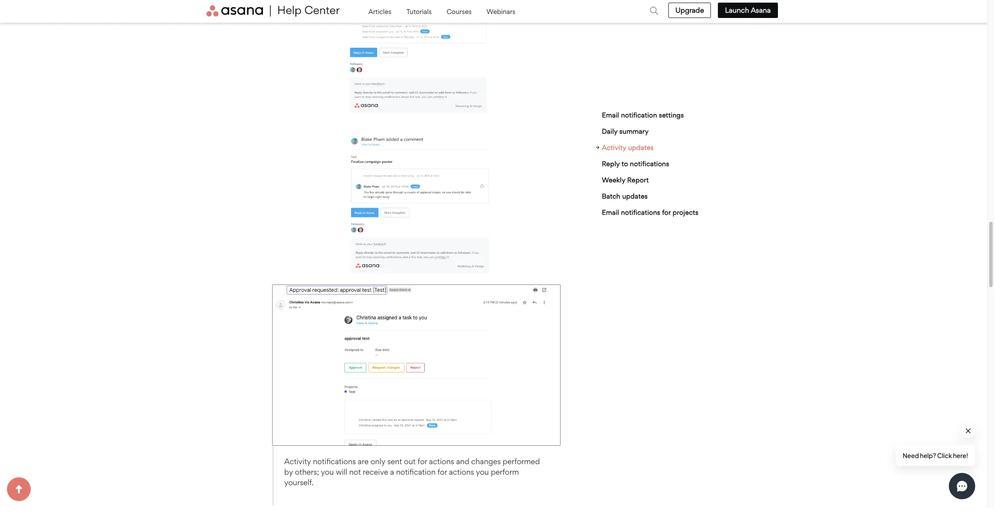 Task type: vqa. For each thing, say whether or not it's contained in the screenshot.
Activity associated with Activity notifications are only sent out for actions and changes performed by others; you will not receive a notification for actions you perform yourself.
yes



Task type: describe. For each thing, give the bounding box(es) containing it.
updates for activity updates
[[628, 143, 654, 152]]

performed
[[503, 457, 540, 466]]

approval requested image
[[272, 284, 561, 446]]

notification inside activity notifications are only sent out for actions and changes performed by others; you will not receive a notification for actions you perform yourself.
[[396, 467, 436, 477]]

batch updates link
[[596, 188, 702, 204]]

by
[[284, 467, 293, 477]]

email notifications for projects
[[602, 208, 699, 217]]

activity for activity updates
[[602, 143, 626, 152]]

perform
[[491, 467, 519, 477]]

a
[[390, 467, 394, 477]]

email for email notifications for projects
[[602, 208, 619, 217]]

upgrade
[[676, 6, 704, 14]]

daily summary
[[602, 127, 649, 135]]

activity for activity notifications are only sent out for actions and changes performed by others; you will not receive a notification for actions you perform yourself.
[[284, 457, 311, 466]]

reply
[[602, 160, 620, 168]]

activity tasks 2 image
[[272, 123, 561, 284]]

email for email notification settings
[[602, 111, 619, 119]]

activity tasks 1 image
[[272, 0, 561, 123]]

asana
[[751, 6, 771, 14]]

batch
[[602, 192, 620, 200]]

weekly
[[602, 176, 625, 184]]

activity updates link
[[596, 139, 702, 156]]

courses
[[447, 7, 473, 16]]

only
[[371, 457, 385, 466]]

summary
[[620, 127, 649, 135]]

2 asana help center help center home page image from the left
[[273, 5, 340, 17]]

to
[[622, 160, 628, 168]]

tutorials
[[406, 7, 433, 16]]

1 asana help center help center home page image from the left
[[206, 5, 271, 17]]

0 vertical spatial notification
[[621, 111, 657, 119]]

others;
[[295, 467, 319, 477]]

courses link
[[447, 5, 473, 18]]

weekly report
[[602, 176, 649, 184]]

daily summary link
[[596, 123, 702, 139]]

tutorials link
[[406, 5, 433, 18]]

0 vertical spatial for
[[662, 208, 671, 217]]

activity updates
[[602, 143, 654, 152]]

1 you from the left
[[321, 467, 334, 477]]

email notifications for projects link
[[596, 204, 702, 220]]

reply to notifications link
[[596, 156, 702, 172]]

0 vertical spatial notifications
[[630, 160, 669, 168]]

launch asana link
[[718, 3, 778, 18]]

1 horizontal spatial for
[[438, 467, 447, 477]]

batch updates
[[602, 192, 648, 200]]



Task type: locate. For each thing, give the bounding box(es) containing it.
1 horizontal spatial asana help center help center home page image
[[273, 5, 340, 17]]

0 horizontal spatial asana help center help center home page image
[[206, 5, 271, 17]]

notification down out
[[396, 467, 436, 477]]

yourself.
[[284, 478, 314, 487]]

0 vertical spatial email
[[602, 111, 619, 119]]

email up daily
[[602, 111, 619, 119]]

2 you from the left
[[476, 467, 489, 477]]

email
[[602, 111, 619, 119], [602, 208, 619, 217]]

projects
[[673, 208, 699, 217]]

activity notifications are only sent out for actions and changes performed by others; you will not receive a notification for actions you perform yourself.
[[284, 457, 540, 487]]

asana help center help center home page image
[[206, 5, 271, 17], [273, 5, 340, 17]]

webinars
[[487, 7, 515, 16]]

0 vertical spatial activity
[[602, 143, 626, 152]]

notifications down batch updates link at top right
[[621, 208, 660, 217]]

notifications up will
[[313, 457, 356, 466]]

0 horizontal spatial you
[[321, 467, 334, 477]]

you
[[321, 467, 334, 477], [476, 467, 489, 477]]

1 vertical spatial notifications
[[621, 208, 660, 217]]

actions down and on the left bottom of the page
[[449, 467, 474, 477]]

0 vertical spatial actions
[[429, 457, 454, 466]]

activity up the reply at right top
[[602, 143, 626, 152]]

updates for batch updates
[[622, 192, 648, 200]]

sent
[[387, 457, 402, 466]]

2 email from the top
[[602, 208, 619, 217]]

and
[[456, 457, 469, 466]]

1 email from the top
[[602, 111, 619, 119]]

reply to notifications
[[602, 160, 669, 168]]

notifications for activity notifications are only sent out for actions and changes performed by others; you will not receive a notification for actions you perform yourself.
[[313, 457, 356, 466]]

1 horizontal spatial activity
[[602, 143, 626, 152]]

activity
[[602, 143, 626, 152], [284, 457, 311, 466]]

notification
[[621, 111, 657, 119], [396, 467, 436, 477]]

1 vertical spatial actions
[[449, 467, 474, 477]]

0 horizontal spatial for
[[418, 457, 427, 466]]

updates up "reply to notifications"
[[628, 143, 654, 152]]

updates down report
[[622, 192, 648, 200]]

2 vertical spatial notifications
[[313, 457, 356, 466]]

report
[[627, 176, 649, 184]]

1 horizontal spatial notification
[[621, 111, 657, 119]]

1 horizontal spatial you
[[476, 467, 489, 477]]

out
[[404, 457, 416, 466]]

notifications for email notifications for projects
[[621, 208, 660, 217]]

weekly report link
[[596, 172, 702, 188]]

notifications inside activity notifications are only sent out for actions and changes performed by others; you will not receive a notification for actions you perform yourself.
[[313, 457, 356, 466]]

1 vertical spatial notification
[[396, 467, 436, 477]]

notifications up weekly report link
[[630, 160, 669, 168]]

actions
[[429, 457, 454, 466], [449, 467, 474, 477]]

email notification settings
[[602, 111, 684, 119]]

1 vertical spatial activity
[[284, 457, 311, 466]]

launch asana
[[725, 6, 771, 14]]

will
[[336, 467, 347, 477]]

are
[[358, 457, 369, 466]]

upgrade link
[[669, 3, 711, 18]]

activity inside activity notifications are only sent out for actions and changes performed by others; you will not receive a notification for actions you perform yourself.
[[284, 457, 311, 466]]

you down changes
[[476, 467, 489, 477]]

2 horizontal spatial for
[[662, 208, 671, 217]]

webinars link
[[487, 5, 515, 18]]

articles
[[368, 7, 393, 16]]

receive
[[363, 467, 388, 477]]

email notification settings link
[[596, 107, 702, 123]]

0 horizontal spatial activity
[[284, 457, 311, 466]]

changes
[[471, 457, 501, 466]]

0 horizontal spatial notification
[[396, 467, 436, 477]]

articles link
[[368, 5, 393, 18]]

0 vertical spatial updates
[[628, 143, 654, 152]]

2 vertical spatial for
[[438, 467, 447, 477]]

not
[[349, 467, 361, 477]]

you left will
[[321, 467, 334, 477]]

email down batch
[[602, 208, 619, 217]]

1 vertical spatial email
[[602, 208, 619, 217]]

1 vertical spatial for
[[418, 457, 427, 466]]

for
[[662, 208, 671, 217], [418, 457, 427, 466], [438, 467, 447, 477]]

1 vertical spatial updates
[[622, 192, 648, 200]]

updates
[[628, 143, 654, 152], [622, 192, 648, 200]]

settings
[[659, 111, 684, 119]]

launch
[[725, 6, 749, 14]]

actions left and on the left bottom of the page
[[429, 457, 454, 466]]

daily
[[602, 127, 618, 135]]

notifications
[[630, 160, 669, 168], [621, 208, 660, 217], [313, 457, 356, 466]]

activity up by
[[284, 457, 311, 466]]

notification up summary
[[621, 111, 657, 119]]



